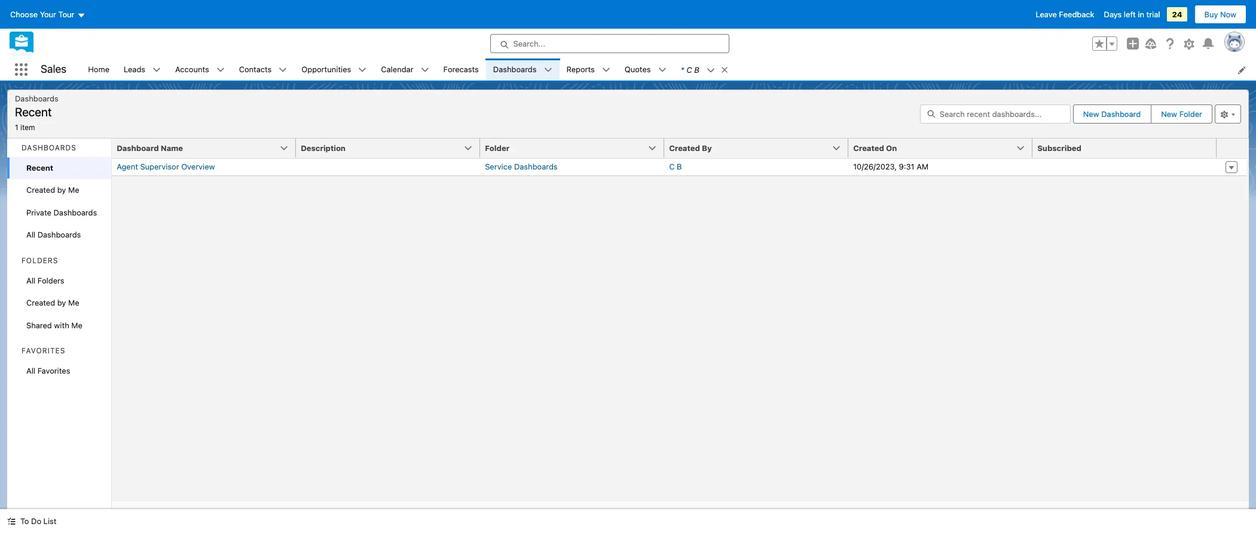 Task type: locate. For each thing, give the bounding box(es) containing it.
recent up the item
[[15, 105, 52, 119]]

1 horizontal spatial b
[[694, 65, 699, 74]]

2 by from the top
[[57, 298, 66, 308]]

quotes list item
[[618, 59, 674, 81]]

forecasts
[[443, 64, 479, 74]]

buy now
[[1204, 10, 1236, 19]]

list item containing *
[[674, 59, 734, 81]]

folders up shared with me
[[37, 276, 64, 285]]

c inside grid
[[669, 162, 675, 172]]

text default image
[[279, 66, 287, 74], [421, 66, 429, 74], [544, 66, 552, 74], [602, 66, 610, 74], [707, 66, 715, 75], [7, 518, 16, 526]]

dashboards up all dashboards link
[[54, 208, 97, 217]]

Search recent dashboards... text field
[[920, 104, 1071, 124]]

b inside list item
[[694, 65, 699, 74]]

folder inside "cell"
[[485, 143, 510, 153]]

created by me
[[26, 185, 79, 195], [26, 298, 79, 308]]

calendar link
[[374, 59, 421, 81]]

dashboards inside list item
[[493, 64, 537, 74]]

0 horizontal spatial dashboard
[[117, 143, 159, 153]]

c b
[[669, 162, 682, 172]]

recent down the item
[[26, 163, 53, 172]]

text default image left calendar link
[[358, 66, 367, 74]]

0 vertical spatial b
[[694, 65, 699, 74]]

list
[[43, 517, 56, 527]]

me up with
[[68, 298, 79, 308]]

0 vertical spatial favorites
[[22, 347, 65, 356]]

folder button
[[480, 138, 664, 158]]

text default image inside leads "list item"
[[153, 66, 161, 74]]

new
[[1083, 109, 1099, 119], [1161, 109, 1177, 119]]

with
[[54, 321, 69, 330]]

by down all folders "link"
[[57, 298, 66, 308]]

1 vertical spatial folders
[[37, 276, 64, 285]]

1 vertical spatial b
[[677, 162, 682, 172]]

0 vertical spatial all
[[26, 230, 35, 240]]

new dashboard button
[[1074, 105, 1150, 123]]

text default image right leads
[[153, 66, 161, 74]]

dashboards up the item
[[15, 94, 58, 103]]

dashboards list item
[[486, 59, 559, 81]]

calendar
[[381, 64, 414, 74]]

agent supervisor overview link
[[117, 162, 215, 172]]

0 vertical spatial created by me
[[26, 185, 79, 195]]

1 vertical spatial all
[[26, 276, 35, 285]]

me
[[68, 185, 79, 195], [68, 298, 79, 308], [71, 321, 82, 330]]

choose your tour button
[[10, 5, 86, 24]]

dashboards
[[493, 64, 537, 74], [15, 94, 58, 103], [22, 143, 77, 152], [514, 162, 558, 172], [54, 208, 97, 217], [37, 230, 81, 240]]

cell down "description" button
[[296, 159, 480, 176]]

b right *
[[694, 65, 699, 74]]

folder
[[1179, 109, 1202, 119], [485, 143, 510, 153]]

shared with me
[[26, 321, 82, 330]]

by down recent link
[[57, 185, 66, 195]]

created on
[[853, 143, 897, 153]]

3 all from the top
[[26, 367, 35, 376]]

text default image right calendar
[[421, 66, 429, 74]]

text default image right * c b
[[707, 66, 715, 75]]

text default image right reports
[[602, 66, 610, 74]]

grid
[[112, 138, 1247, 176]]

reports link
[[559, 59, 602, 81]]

shared
[[26, 321, 52, 330]]

to
[[20, 517, 29, 527]]

1 vertical spatial favorites
[[37, 367, 70, 376]]

private dashboards link
[[7, 202, 111, 224]]

dashboards up recent link
[[22, 143, 77, 152]]

c right *
[[687, 65, 692, 74]]

2 created by me link from the top
[[7, 292, 111, 315]]

1 vertical spatial created by me
[[26, 298, 79, 308]]

0 vertical spatial me
[[68, 185, 79, 195]]

text default image for dashboards
[[544, 66, 552, 74]]

1 vertical spatial dashboard
[[117, 143, 159, 153]]

created by me link up with
[[7, 292, 111, 315]]

1 vertical spatial c
[[669, 162, 675, 172]]

text default image for leads
[[153, 66, 161, 74]]

reports list item
[[559, 59, 618, 81]]

0 vertical spatial folder
[[1179, 109, 1202, 119]]

favorites up all favorites
[[22, 347, 65, 356]]

dashboard up subscribed button
[[1101, 109, 1141, 119]]

text default image right accounts at left top
[[216, 66, 225, 74]]

text default image inside 'dashboards' list item
[[544, 66, 552, 74]]

c down created by at the top right of the page
[[669, 162, 675, 172]]

0 vertical spatial c
[[687, 65, 692, 74]]

home
[[88, 64, 109, 74]]

1 horizontal spatial dashboard
[[1101, 109, 1141, 119]]

created on cell
[[849, 138, 1040, 159]]

text default image inside accounts list item
[[216, 66, 225, 74]]

contacts link
[[232, 59, 279, 81]]

all
[[26, 230, 35, 240], [26, 276, 35, 285], [26, 367, 35, 376]]

actions image
[[1217, 138, 1247, 158]]

favorites down shared with me link
[[37, 367, 70, 376]]

0 horizontal spatial new
[[1083, 109, 1099, 119]]

description button
[[296, 138, 480, 158]]

created by me down recent link
[[26, 185, 79, 195]]

1 horizontal spatial c
[[687, 65, 692, 74]]

created up 10/26/2023,
[[853, 143, 884, 153]]

0 vertical spatial dashboard
[[1101, 109, 1141, 119]]

dashboard
[[1101, 109, 1141, 119], [117, 143, 159, 153]]

created up c b
[[669, 143, 700, 153]]

created by me link
[[7, 179, 111, 202], [7, 292, 111, 315]]

cell down subscribed button
[[1033, 159, 1217, 176]]

0 horizontal spatial c
[[669, 162, 675, 172]]

folders up all folders
[[22, 256, 58, 265]]

text default image right contacts
[[279, 66, 287, 74]]

all inside "link"
[[26, 276, 35, 285]]

0 vertical spatial recent
[[15, 105, 52, 119]]

dashboards down search... on the top of page
[[493, 64, 537, 74]]

feedback
[[1059, 10, 1094, 19]]

group
[[1092, 36, 1117, 51]]

item
[[20, 123, 35, 132]]

created by me link up 'private dashboards'
[[7, 179, 111, 202]]

text default image down search... on the top of page
[[544, 66, 552, 74]]

cell
[[296, 159, 480, 176], [1033, 159, 1217, 176]]

by
[[57, 185, 66, 195], [57, 298, 66, 308]]

forecasts link
[[436, 59, 486, 81]]

all favorites link
[[7, 361, 111, 383]]

1 all from the top
[[26, 230, 35, 240]]

leads link
[[117, 59, 153, 81]]

0 horizontal spatial cell
[[296, 159, 480, 176]]

b
[[694, 65, 699, 74], [677, 162, 682, 172]]

leave
[[1036, 10, 1057, 19]]

0 horizontal spatial b
[[677, 162, 682, 172]]

dashboards right service
[[514, 162, 558, 172]]

actions cell
[[1217, 138, 1247, 159]]

dashboard up agent
[[117, 143, 159, 153]]

text default image inside contacts list item
[[279, 66, 287, 74]]

1 vertical spatial folder
[[485, 143, 510, 153]]

all up shared
[[26, 276, 35, 285]]

1 new from the left
[[1083, 109, 1099, 119]]

1 horizontal spatial cell
[[1033, 159, 1217, 176]]

text default image inside reports "list item"
[[602, 66, 610, 74]]

by for recent
[[57, 185, 66, 195]]

opportunities
[[302, 64, 351, 74]]

text default image left *
[[658, 66, 666, 74]]

subscribed
[[1037, 143, 1082, 153]]

me up 'private dashboards'
[[68, 185, 79, 195]]

folders
[[22, 256, 58, 265], [37, 276, 64, 285]]

text default image inside the quotes list item
[[658, 66, 666, 74]]

service dashboards link
[[485, 162, 558, 172]]

text default image
[[720, 66, 729, 74], [153, 66, 161, 74], [216, 66, 225, 74], [358, 66, 367, 74], [658, 66, 666, 74]]

days
[[1104, 10, 1122, 19]]

me for with
[[68, 298, 79, 308]]

1 by from the top
[[57, 185, 66, 195]]

text default image left to
[[7, 518, 16, 526]]

created on button
[[849, 138, 1033, 158]]

subscribed button
[[1033, 138, 1217, 158]]

1 horizontal spatial new
[[1161, 109, 1177, 119]]

reports
[[567, 64, 595, 74]]

your
[[40, 10, 56, 19]]

text default image inside opportunities list item
[[358, 66, 367, 74]]

0 vertical spatial by
[[57, 185, 66, 195]]

c
[[687, 65, 692, 74], [669, 162, 675, 172]]

text default image inside calendar list item
[[421, 66, 429, 74]]

b down created by at the top right of the page
[[677, 162, 682, 172]]

created by me for with
[[26, 298, 79, 308]]

leave feedback link
[[1036, 10, 1094, 19]]

text default image right * c b
[[720, 66, 729, 74]]

new folder
[[1161, 109, 1202, 119]]

0 vertical spatial created by me link
[[7, 179, 111, 202]]

1 created by me from the top
[[26, 185, 79, 195]]

me right with
[[71, 321, 82, 330]]

all for all favorites
[[26, 367, 35, 376]]

2 created by me from the top
[[26, 298, 79, 308]]

recent
[[15, 105, 52, 119], [26, 163, 53, 172]]

all down private
[[26, 230, 35, 240]]

2 vertical spatial all
[[26, 367, 35, 376]]

1 created by me link from the top
[[7, 179, 111, 202]]

text default image for calendar
[[421, 66, 429, 74]]

agent supervisor overview
[[117, 162, 215, 172]]

new up subscribed cell
[[1161, 109, 1177, 119]]

list item
[[674, 59, 734, 81]]

0 horizontal spatial folder
[[485, 143, 510, 153]]

2 new from the left
[[1161, 109, 1177, 119]]

new up subscribed button
[[1083, 109, 1099, 119]]

all dashboards link
[[7, 224, 111, 247]]

1 vertical spatial by
[[57, 298, 66, 308]]

1 vertical spatial me
[[68, 298, 79, 308]]

all down shared
[[26, 367, 35, 376]]

1 vertical spatial created by me link
[[7, 292, 111, 315]]

to do list
[[20, 517, 56, 527]]

am
[[917, 162, 929, 172]]

subscribed cell
[[1033, 138, 1224, 159]]

description
[[301, 143, 346, 153]]

1
[[15, 123, 18, 132]]

created up shared
[[26, 298, 55, 308]]

buy
[[1204, 10, 1218, 19]]

created by me up shared with me
[[26, 298, 79, 308]]

2 all from the top
[[26, 276, 35, 285]]

created by me for dashboards
[[26, 185, 79, 195]]

trial
[[1146, 10, 1160, 19]]

created by cell
[[664, 138, 856, 159]]

list
[[81, 59, 1256, 81]]



Task type: describe. For each thing, give the bounding box(es) containing it.
now
[[1220, 10, 1236, 19]]

2 cell from the left
[[1033, 159, 1217, 176]]

overview
[[181, 162, 215, 172]]

days left in trial
[[1104, 10, 1160, 19]]

created by me link for with
[[7, 292, 111, 315]]

all folders
[[26, 276, 64, 285]]

text default image for accounts
[[216, 66, 225, 74]]

private dashboards
[[26, 208, 97, 217]]

created inside cell
[[669, 143, 700, 153]]

service
[[485, 162, 512, 172]]

description cell
[[296, 138, 487, 159]]

by
[[702, 143, 712, 153]]

10/26/2023,
[[853, 162, 897, 172]]

0 vertical spatial folders
[[22, 256, 58, 265]]

calendar list item
[[374, 59, 436, 81]]

new for new folder
[[1161, 109, 1177, 119]]

agent
[[117, 162, 138, 172]]

do
[[31, 517, 41, 527]]

*
[[681, 65, 684, 74]]

dashboard inside dashboard name button
[[117, 143, 159, 153]]

home link
[[81, 59, 117, 81]]

created up private
[[26, 185, 55, 195]]

grid containing dashboard name
[[112, 138, 1247, 176]]

choose
[[10, 10, 38, 19]]

leads
[[124, 64, 145, 74]]

dashboard name
[[117, 143, 183, 153]]

text default image inside to do list button
[[7, 518, 16, 526]]

on
[[886, 143, 897, 153]]

search...
[[513, 39, 545, 48]]

text default image inside list item
[[720, 66, 729, 74]]

1 cell from the left
[[296, 159, 480, 176]]

all dashboards
[[26, 230, 81, 240]]

leave feedback
[[1036, 10, 1094, 19]]

all favorites
[[26, 367, 70, 376]]

dashboard inside new dashboard button
[[1101, 109, 1141, 119]]

leads list item
[[117, 59, 168, 81]]

all folders link
[[7, 270, 111, 292]]

quotes
[[625, 64, 651, 74]]

accounts link
[[168, 59, 216, 81]]

recent link
[[7, 157, 111, 179]]

sales
[[41, 63, 67, 75]]

accounts
[[175, 64, 209, 74]]

recent inside dashboards recent 1 item
[[15, 105, 52, 119]]

dashboards down private dashboards link
[[37, 230, 81, 240]]

private
[[26, 208, 51, 217]]

dashboards recent 1 item
[[15, 94, 58, 132]]

text default image for opportunities
[[358, 66, 367, 74]]

1 vertical spatial recent
[[26, 163, 53, 172]]

all for all dashboards
[[26, 230, 35, 240]]

dashboards inside grid
[[514, 162, 558, 172]]

contacts
[[239, 64, 272, 74]]

2 vertical spatial me
[[71, 321, 82, 330]]

shared with me link
[[7, 315, 111, 337]]

me for dashboards
[[68, 185, 79, 195]]

by for all folders
[[57, 298, 66, 308]]

contacts list item
[[232, 59, 294, 81]]

new folder button
[[1151, 104, 1213, 124]]

name
[[161, 143, 183, 153]]

dashboards link
[[486, 59, 544, 81]]

10/26/2023, 9:31 am
[[853, 162, 929, 172]]

left
[[1124, 10, 1136, 19]]

new dashboard
[[1083, 109, 1141, 119]]

search... button
[[490, 34, 729, 53]]

service dashboards
[[485, 162, 558, 172]]

folder cell
[[480, 138, 672, 159]]

list containing home
[[81, 59, 1256, 81]]

created by button
[[664, 138, 849, 158]]

choose your tour
[[10, 10, 74, 19]]

* c b
[[681, 65, 699, 74]]

created by me link for dashboards
[[7, 179, 111, 202]]

opportunities link
[[294, 59, 358, 81]]

quotes link
[[618, 59, 658, 81]]

tour
[[58, 10, 74, 19]]

all for all folders
[[26, 276, 35, 285]]

created inside cell
[[853, 143, 884, 153]]

9:31
[[899, 162, 915, 172]]

supervisor
[[140, 162, 179, 172]]

accounts list item
[[168, 59, 232, 81]]

text default image for reports
[[602, 66, 610, 74]]

created by
[[669, 143, 712, 153]]

1 horizontal spatial folder
[[1179, 109, 1202, 119]]

to do list button
[[0, 510, 64, 534]]

dashboard name cell
[[112, 138, 303, 159]]

c b link
[[669, 162, 682, 172]]

24
[[1172, 10, 1182, 19]]

buy now button
[[1194, 5, 1247, 24]]

in
[[1138, 10, 1144, 19]]

b inside grid
[[677, 162, 682, 172]]

dashboard name button
[[112, 138, 296, 158]]

new for new dashboard
[[1083, 109, 1099, 119]]

opportunities list item
[[294, 59, 374, 81]]

text default image inside list item
[[707, 66, 715, 75]]

folders inside all folders "link"
[[37, 276, 64, 285]]

text default image for contacts
[[279, 66, 287, 74]]

text default image for quotes
[[658, 66, 666, 74]]



Task type: vqa. For each thing, say whether or not it's contained in the screenshot.
the right Folder
yes



